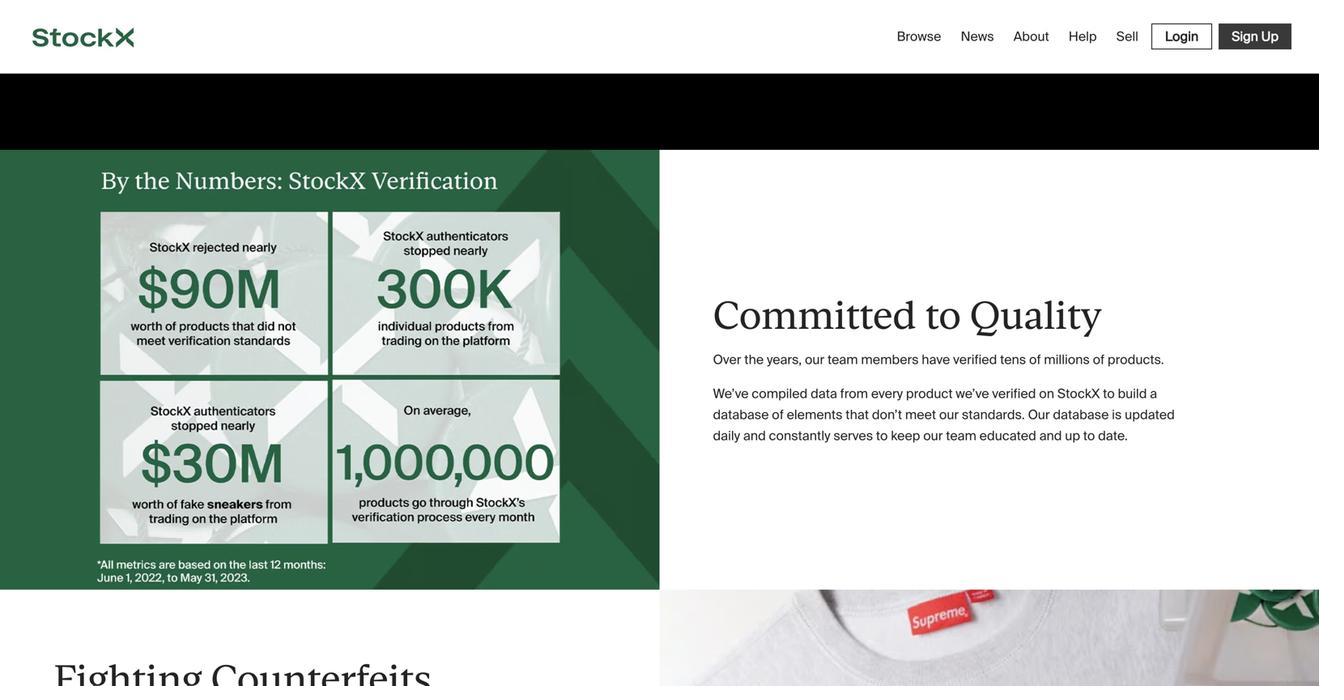 Task type: locate. For each thing, give the bounding box(es) containing it.
of
[[1029, 351, 1041, 368], [1093, 351, 1105, 368], [772, 406, 784, 423]]

and right daily
[[743, 427, 766, 444]]

team
[[828, 351, 858, 368], [946, 427, 977, 444]]

and
[[743, 427, 766, 444], [1040, 427, 1062, 444]]

of right tens at the right of the page
[[1029, 351, 1041, 368]]

0 horizontal spatial of
[[772, 406, 784, 423]]

our down 'meet'
[[924, 427, 943, 444]]

team inside we've compiled data from every product we've verified on stockx to build a database of elements that don't meet our standards. our database is updated daily and constantly serves to keep our team educated and up to date.
[[946, 427, 977, 444]]

committed to quality
[[713, 293, 1102, 337]]

about link
[[1007, 21, 1056, 51]]

1 horizontal spatial and
[[1040, 427, 1062, 444]]

1 vertical spatial our
[[939, 406, 959, 423]]

standards.
[[962, 406, 1025, 423]]

updated
[[1125, 406, 1175, 423]]

help
[[1069, 28, 1097, 45]]

verified up we've
[[953, 351, 997, 368]]

to down don't at the right bottom
[[876, 427, 888, 444]]

product
[[906, 385, 953, 402]]

0 horizontal spatial database
[[713, 406, 769, 423]]

help link
[[1062, 21, 1104, 51]]

of down compiled
[[772, 406, 784, 423]]

1 vertical spatial verified
[[992, 385, 1036, 402]]

stockx logo image
[[32, 27, 134, 47]]

0 horizontal spatial team
[[828, 351, 858, 368]]

1 horizontal spatial of
[[1029, 351, 1041, 368]]

over the years, our team members have verified tens of millions of products.
[[713, 351, 1164, 368]]

1 horizontal spatial team
[[946, 427, 977, 444]]

on
[[1039, 385, 1055, 402]]

products.
[[1108, 351, 1164, 368]]

members
[[861, 351, 919, 368]]

0 horizontal spatial and
[[743, 427, 766, 444]]

is
[[1112, 406, 1122, 423]]

our
[[1028, 406, 1050, 423]]

build
[[1118, 385, 1147, 402]]

0 vertical spatial team
[[828, 351, 858, 368]]

constantly
[[769, 427, 831, 444]]

meet
[[905, 406, 936, 423]]

of right millions at the right of page
[[1093, 351, 1105, 368]]

and left up
[[1040, 427, 1062, 444]]

team up from
[[828, 351, 858, 368]]

verified up standards.
[[992, 385, 1036, 402]]

verified for on
[[992, 385, 1036, 402]]

database down we've
[[713, 406, 769, 423]]

2 horizontal spatial of
[[1093, 351, 1105, 368]]

stockx
[[1058, 385, 1100, 402]]

quality
[[970, 293, 1102, 337]]

1 horizontal spatial database
[[1053, 406, 1109, 423]]

to
[[925, 293, 961, 337], [1103, 385, 1115, 402], [876, 427, 888, 444], [1084, 427, 1095, 444]]

every
[[871, 385, 903, 402]]

our right years,
[[805, 351, 825, 368]]

our
[[805, 351, 825, 368], [939, 406, 959, 423], [924, 427, 943, 444]]

verified for tens
[[953, 351, 997, 368]]

database
[[713, 406, 769, 423], [1053, 406, 1109, 423]]

team down standards.
[[946, 427, 977, 444]]

1 vertical spatial team
[[946, 427, 977, 444]]

database down stockx
[[1053, 406, 1109, 423]]

stockx logo link
[[0, 0, 166, 73]]

sign up link
[[1219, 23, 1292, 49]]

0 vertical spatial verified
[[953, 351, 997, 368]]

browse link
[[891, 21, 948, 51]]

verified
[[953, 351, 997, 368], [992, 385, 1036, 402]]

verified inside we've compiled data from every product we've verified on stockx to build a database of elements that don't meet our standards. our database is updated daily and constantly serves to keep our team educated and up to date.
[[992, 385, 1036, 402]]

browse
[[897, 28, 942, 45]]

from
[[840, 385, 868, 402]]

our right 'meet'
[[939, 406, 959, 423]]



Task type: describe. For each thing, give the bounding box(es) containing it.
up
[[1065, 427, 1080, 444]]

we've
[[713, 385, 749, 402]]

sell link
[[1110, 21, 1145, 51]]

serves
[[834, 427, 873, 444]]

of inside we've compiled data from every product we've verified on stockx to build a database of elements that don't meet our standards. our database is updated daily and constantly serves to keep our team educated and up to date.
[[772, 406, 784, 423]]

committed
[[713, 293, 916, 337]]

millions
[[1044, 351, 1090, 368]]

login
[[1165, 28, 1199, 45]]

1 and from the left
[[743, 427, 766, 444]]

daily
[[713, 427, 740, 444]]

0 vertical spatial our
[[805, 351, 825, 368]]

we've
[[956, 385, 989, 402]]

news
[[961, 28, 994, 45]]

1 database from the left
[[713, 406, 769, 423]]

about
[[1014, 28, 1050, 45]]

2 database from the left
[[1053, 406, 1109, 423]]

2 vertical spatial our
[[924, 427, 943, 444]]

tens
[[1000, 351, 1026, 368]]

elements
[[787, 406, 843, 423]]

sell
[[1117, 28, 1139, 45]]

compiled
[[752, 385, 808, 402]]

don't
[[872, 406, 902, 423]]

2 and from the left
[[1040, 427, 1062, 444]]

have
[[922, 351, 950, 368]]

to up is
[[1103, 385, 1115, 402]]

date.
[[1098, 427, 1128, 444]]

a
[[1150, 385, 1158, 402]]

that
[[846, 406, 869, 423]]

sign up
[[1232, 28, 1279, 45]]

we've compiled data from every product we've verified on stockx to build a database of elements that don't meet our standards. our database is updated daily and constantly serves to keep our team educated and up to date.
[[713, 385, 1175, 444]]

sign
[[1232, 28, 1259, 45]]

login link
[[1152, 23, 1213, 49]]

years,
[[767, 351, 802, 368]]

data
[[811, 385, 837, 402]]

keep
[[891, 427, 920, 444]]

to up over the years, our team members have verified tens of millions of products.
[[925, 293, 961, 337]]

to right up
[[1084, 427, 1095, 444]]

the
[[745, 351, 764, 368]]

news link
[[955, 21, 1001, 51]]

up
[[1262, 28, 1279, 45]]

educated
[[980, 427, 1037, 444]]

over
[[713, 351, 741, 368]]



Task type: vqa. For each thing, say whether or not it's contained in the screenshot.
Sign Up
yes



